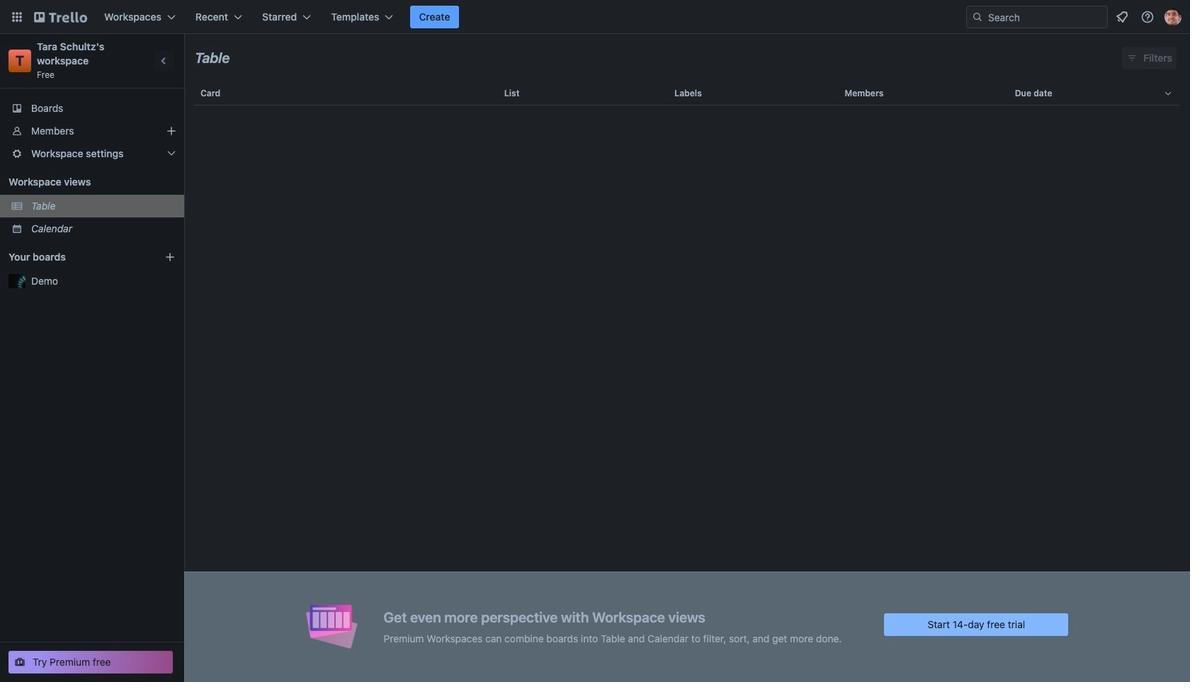 Task type: locate. For each thing, give the bounding box(es) containing it.
open information menu image
[[1141, 10, 1155, 24]]

back to home image
[[34, 6, 87, 28]]

primary element
[[0, 0, 1190, 34]]

None text field
[[195, 45, 230, 72]]

your boards with 1 items element
[[9, 249, 143, 266]]

workspace navigation collapse icon image
[[154, 51, 174, 71]]

row
[[195, 77, 1180, 111]]

table
[[184, 77, 1190, 682]]

add board image
[[164, 252, 176, 263]]



Task type: describe. For each thing, give the bounding box(es) containing it.
Search field
[[966, 6, 1108, 28]]

search image
[[972, 11, 983, 23]]

0 notifications image
[[1114, 9, 1131, 26]]

james peterson (jamespeterson93) image
[[1165, 9, 1182, 26]]



Task type: vqa. For each thing, say whether or not it's contained in the screenshot.
sm image
no



